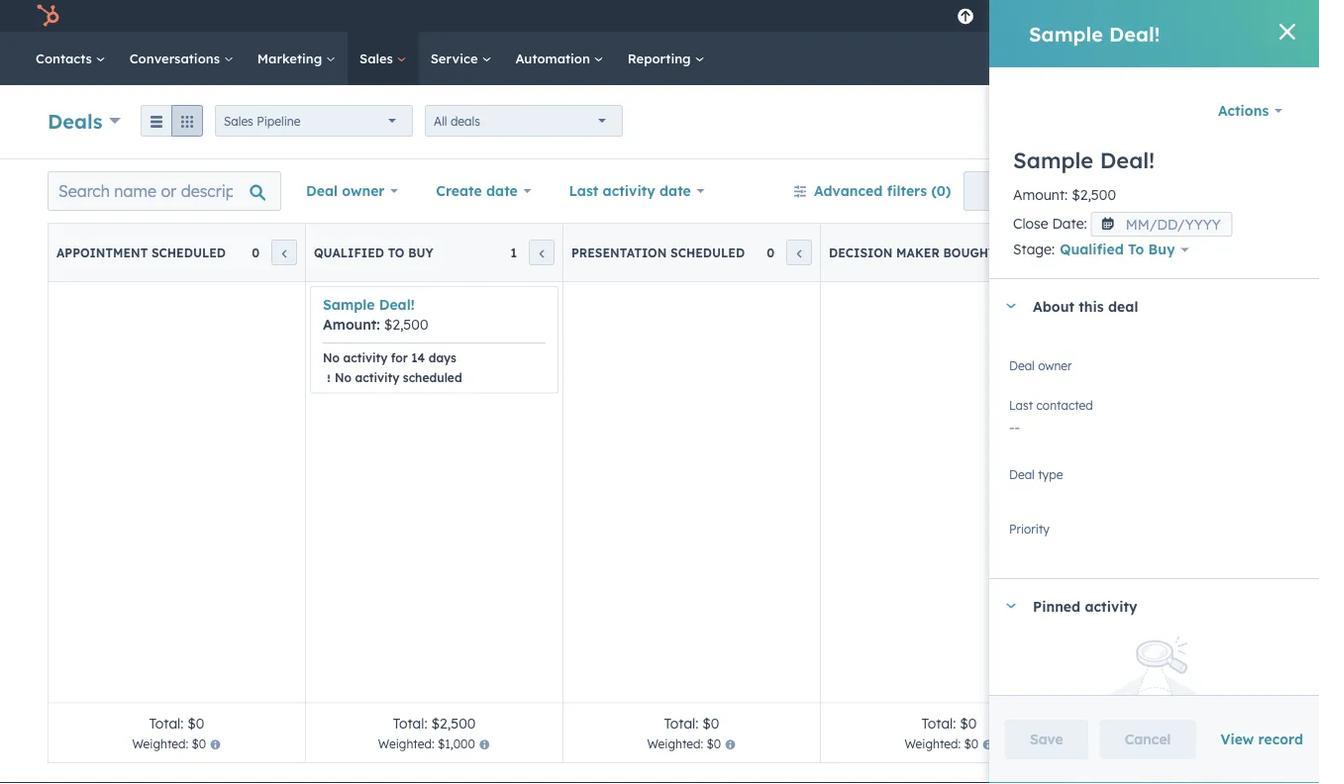 Task type: vqa. For each thing, say whether or not it's contained in the screenshot.
Preview button
no



Task type: locate. For each thing, give the bounding box(es) containing it.
caret image inside the about this deal dropdown button
[[1006, 304, 1017, 309]]

weighted: $0 for presentation
[[647, 737, 721, 752]]

select
[[1010, 529, 1049, 547]]

4 total: from the left
[[922, 715, 956, 732]]

deals
[[48, 108, 103, 133]]

scheduled
[[152, 245, 226, 260], [671, 245, 745, 260], [403, 370, 462, 385]]

weighted:
[[132, 737, 188, 752], [378, 737, 435, 752], [647, 737, 704, 752], [905, 737, 961, 752], [1163, 737, 1219, 752]]

sample deal! link
[[323, 296, 415, 314]]

:
[[1065, 186, 1068, 204], [377, 316, 380, 333]]

create down all deals
[[436, 182, 482, 200]]

2 caret image from the top
[[1006, 604, 1017, 609]]

0 horizontal spatial scheduled
[[152, 245, 226, 260]]

deal inside dropdown button
[[1109, 298, 1139, 315]]

0 horizontal spatial :
[[377, 316, 380, 333]]

: down "sample deal!" link
[[377, 316, 380, 333]]

2 vertical spatial sample
[[323, 296, 375, 314]]

deal owner up the last contacted at the right of page
[[1010, 358, 1073, 373]]

deal down sales pipeline popup button at the left of page
[[306, 182, 338, 200]]

2 0 from the left
[[767, 245, 775, 260]]

scheduled down days
[[403, 370, 462, 385]]

qualified to buy button
[[1055, 237, 1202, 263]]

for
[[391, 350, 408, 365]]

activity right pinned
[[1085, 598, 1138, 615]]

about this deal
[[1033, 298, 1139, 315]]

sales
[[360, 50, 397, 66], [224, 113, 254, 128]]

create for create date
[[436, 182, 482, 200]]

no up the last contacted at the right of page
[[1010, 366, 1029, 383]]

1 horizontal spatial deal
[[1231, 114, 1255, 129]]

create down search hubspot search field
[[1191, 114, 1228, 129]]

2 vertical spatial deal!
[[379, 296, 415, 314]]

1 weighted: from the left
[[132, 737, 188, 752]]

4 weighted: from the left
[[905, 737, 961, 752]]

date up the 1
[[486, 182, 518, 200]]

sample up actions at the right
[[1014, 147, 1094, 174]]

sales link
[[348, 32, 419, 85]]

create inside popup button
[[436, 182, 482, 200]]

1 vertical spatial sales
[[224, 113, 254, 128]]

actions button
[[1206, 91, 1296, 131]]

1 vertical spatial :
[[377, 316, 380, 333]]

0 horizontal spatial date
[[486, 182, 518, 200]]

activity
[[603, 182, 656, 200], [343, 350, 388, 365], [355, 370, 400, 385], [1085, 598, 1138, 615]]

1 total: from the left
[[149, 715, 184, 732]]

owner for no owner popup button
[[1033, 366, 1073, 383]]

deal left type
[[1010, 467, 1035, 482]]

2 horizontal spatial $2,500
[[1072, 186, 1117, 204]]

sample left 'settings' image
[[1029, 21, 1104, 46]]

ruby anderson image
[[1182, 7, 1199, 25]]

activity down no activity for 14 days at the top left
[[355, 370, 400, 385]]

weighted: for qualified
[[378, 737, 435, 752]]

2 horizontal spatial scheduled
[[671, 245, 745, 260]]

board actions button
[[964, 171, 1121, 211]]

3 weighted: $0 from the left
[[905, 737, 979, 752]]

0 horizontal spatial last
[[569, 182, 599, 200]]

0 vertical spatial :
[[1065, 186, 1068, 204]]

qualified inside "popup button"
[[1060, 241, 1124, 258]]

sample down qualified to buy
[[323, 296, 375, 314]]

qualified to buy
[[314, 245, 434, 260]]

qualified left to
[[314, 245, 384, 260]]

record
[[1259, 731, 1304, 748]]

appointment scheduled
[[56, 245, 226, 260]]

marketplaces button
[[1020, 0, 1062, 32]]

date up presentation scheduled
[[660, 182, 691, 200]]

1 vertical spatial caret image
[[1006, 604, 1017, 609]]

amount inside sample deal! amount : $2,500
[[323, 316, 377, 333]]

advanced
[[814, 182, 883, 200]]

caret image inside pinned activity 'dropdown button'
[[1006, 604, 1017, 609]]

0 vertical spatial deal
[[1231, 114, 1255, 129]]

sales left pipeline
[[224, 113, 254, 128]]

1 weighted: $0 from the left
[[132, 737, 206, 752]]

weighted: $0 for appointment
[[132, 737, 206, 752]]

to
[[1128, 241, 1145, 258]]

0 vertical spatial deal owner
[[306, 182, 385, 200]]

no activity scheduled
[[335, 370, 462, 385]]

5 total: from the left
[[1180, 715, 1214, 732]]

notifications image
[[1140, 9, 1158, 27]]

bought-
[[944, 245, 1000, 260]]

no for no activity scheduled
[[335, 370, 352, 385]]

self made button
[[1170, 0, 1294, 32]]

no inside no owner popup button
[[1010, 366, 1029, 383]]

group
[[141, 105, 203, 137]]

14
[[412, 350, 425, 365]]

date
[[486, 182, 518, 200], [660, 182, 691, 200]]

1
[[511, 245, 517, 260]]

1 horizontal spatial qualified
[[1060, 241, 1124, 258]]

sample deal!
[[1029, 21, 1161, 46], [1014, 147, 1155, 174]]

0 vertical spatial sample deal!
[[1029, 21, 1161, 46]]

deal
[[1231, 114, 1255, 129], [1109, 298, 1139, 315]]

conversations link
[[118, 32, 245, 85]]

self
[[1203, 7, 1226, 24]]

total: for presentation
[[664, 715, 699, 732]]

1 vertical spatial create
[[436, 182, 482, 200]]

deal up the last contacted at the right of page
[[1010, 358, 1035, 373]]

activity for for
[[343, 350, 388, 365]]

pipeline
[[257, 113, 301, 128]]

sales inside popup button
[[224, 113, 254, 128]]

1 horizontal spatial last
[[1010, 398, 1034, 413]]

2 weighted: from the left
[[378, 737, 435, 752]]

1 horizontal spatial 0
[[767, 245, 775, 260]]

$0
[[188, 715, 205, 732], [703, 715, 720, 732], [960, 715, 977, 732], [1218, 715, 1235, 732], [192, 737, 206, 752], [707, 737, 721, 752], [965, 737, 979, 752], [1222, 737, 1237, 752]]

upgrade image
[[957, 8, 975, 26]]

1 horizontal spatial date
[[660, 182, 691, 200]]

presentation
[[572, 245, 667, 260]]

1 vertical spatial deal owner
[[1010, 358, 1073, 373]]

sales for sales
[[360, 50, 397, 66]]

stage:
[[1014, 241, 1055, 258]]

$2,500 up $1,000
[[431, 715, 476, 732]]

1 horizontal spatial create
[[1191, 114, 1228, 129]]

advanced filters (0)
[[814, 182, 951, 200]]

contacts
[[36, 50, 96, 66]]

calling icon image
[[990, 8, 1008, 26]]

2 weighted: $0 from the left
[[647, 737, 721, 752]]

0 vertical spatial sample
[[1029, 21, 1104, 46]]

total: $0
[[149, 715, 205, 732], [664, 715, 720, 732], [922, 715, 977, 732], [1180, 715, 1235, 732]]

amount down "sample deal!" link
[[323, 316, 377, 333]]

qualified down date:
[[1060, 241, 1124, 258]]

to
[[388, 245, 405, 260]]

0 vertical spatial create
[[1191, 114, 1228, 129]]

caret image left pinned
[[1006, 604, 1017, 609]]

1 horizontal spatial sales
[[360, 50, 397, 66]]

1 vertical spatial $2,500
[[384, 316, 428, 333]]

qualified for qualified to buy
[[1060, 241, 1124, 258]]

help button
[[1066, 0, 1099, 32]]

scheduled for presentation scheduled
[[671, 245, 745, 260]]

deal owner
[[306, 182, 385, 200], [1010, 358, 1073, 373]]

2 total: from the left
[[393, 715, 428, 732]]

1 vertical spatial amount
[[323, 316, 377, 333]]

: up date:
[[1065, 186, 1068, 204]]

buy
[[1149, 241, 1176, 258]]

1 horizontal spatial $2,500
[[431, 715, 476, 732]]

0
[[252, 245, 260, 260], [767, 245, 775, 260], [1025, 245, 1032, 260]]

owner
[[342, 182, 385, 200], [1038, 358, 1073, 373], [1033, 366, 1073, 383]]

caret image left about
[[1006, 304, 1017, 309]]

last up presentation
[[569, 182, 599, 200]]

last activity date
[[569, 182, 691, 200]]

qualified
[[1060, 241, 1124, 258], [314, 245, 384, 260]]

caret image
[[1006, 304, 1017, 309], [1006, 604, 1017, 609]]

automation link
[[504, 32, 616, 85]]

3 weighted: from the left
[[647, 737, 704, 752]]

this
[[1079, 298, 1104, 315]]

0 horizontal spatial deal owner
[[306, 182, 385, 200]]

automation
[[516, 50, 594, 66]]

scheduled right presentation
[[671, 245, 745, 260]]

total:
[[149, 715, 184, 732], [393, 715, 428, 732], [664, 715, 699, 732], [922, 715, 956, 732], [1180, 715, 1214, 732]]

weighted: $0 for decision
[[905, 737, 979, 752]]

pinned activity
[[1033, 598, 1138, 615]]

activity up presentation
[[603, 182, 656, 200]]

amount up "close"
[[1014, 186, 1065, 204]]

select an option
[[1010, 529, 1116, 547]]

no down sample deal! amount : $2,500
[[323, 350, 340, 365]]

1 caret image from the top
[[1006, 304, 1017, 309]]

3 0 from the left
[[1025, 245, 1032, 260]]

create
[[1191, 114, 1228, 129], [436, 182, 482, 200]]

Last contacted text field
[[1010, 409, 1300, 441]]

sales left service
[[360, 50, 397, 66]]

1 horizontal spatial :
[[1065, 186, 1068, 204]]

conversations
[[129, 50, 224, 66]]

0 horizontal spatial qualified
[[314, 245, 384, 260]]

2 vertical spatial $2,500
[[431, 715, 476, 732]]

owner for deal owner popup button at top
[[342, 182, 385, 200]]

$2,500 up date:
[[1072, 186, 1117, 204]]

0 horizontal spatial $2,500
[[384, 316, 428, 333]]

save button
[[1006, 720, 1089, 760]]

1 total: $0 from the left
[[149, 715, 205, 732]]

total: for qualified
[[393, 715, 428, 732]]

pinned activity button
[[990, 580, 1300, 633]]

deal! inside sample deal! amount : $2,500
[[379, 296, 415, 314]]

1 vertical spatial deal
[[1109, 298, 1139, 315]]

last
[[569, 182, 599, 200], [1010, 398, 1034, 413]]

0 vertical spatial caret image
[[1006, 304, 1017, 309]]

weighted: for appointment
[[132, 737, 188, 752]]

create date button
[[423, 171, 544, 211]]

create deal button
[[1174, 106, 1272, 138]]

total: for appointment
[[149, 715, 184, 732]]

0 vertical spatial sales
[[360, 50, 397, 66]]

0 vertical spatial deal
[[306, 182, 338, 200]]

Search name or description search field
[[48, 171, 281, 211]]

create inside button
[[1191, 114, 1228, 129]]

no down no activity for 14 days at the top left
[[335, 370, 352, 385]]

an
[[1053, 529, 1069, 547]]

marketplaces image
[[1032, 9, 1050, 27]]

total: $0 for presentation
[[664, 715, 720, 732]]

$2,500 up for
[[384, 316, 428, 333]]

scheduled for appointment scheduled
[[152, 245, 226, 260]]

0 horizontal spatial create
[[436, 182, 482, 200]]

2 total: $0 from the left
[[664, 715, 720, 732]]

no owner button
[[1010, 355, 1300, 388]]

1 0 from the left
[[252, 245, 260, 260]]

in
[[1000, 245, 1016, 260]]

0 for appointment scheduled
[[252, 245, 260, 260]]

0 horizontal spatial amount
[[323, 316, 377, 333]]

1 horizontal spatial amount
[[1014, 186, 1065, 204]]

activity left for
[[343, 350, 388, 365]]

caret image for pinned activity
[[1006, 604, 1017, 609]]

activity inside popup button
[[603, 182, 656, 200]]

deals banner
[[48, 100, 1272, 139]]

0 horizontal spatial 0
[[252, 245, 260, 260]]

filters
[[887, 182, 927, 200]]

deal owner inside popup button
[[306, 182, 385, 200]]

hubspot link
[[24, 4, 74, 28]]

cancel button
[[1100, 720, 1196, 760]]

2 horizontal spatial 0
[[1025, 245, 1032, 260]]

marketing
[[257, 50, 326, 66]]

0 vertical spatial amount
[[1014, 186, 1065, 204]]

0 horizontal spatial sales
[[224, 113, 254, 128]]

last down 'no owner'
[[1010, 398, 1034, 413]]

self made menu
[[952, 0, 1296, 32]]

deal owner up qualified to buy
[[306, 182, 385, 200]]

1 vertical spatial last
[[1010, 398, 1034, 413]]

0 vertical spatial last
[[569, 182, 599, 200]]

0 horizontal spatial deal
[[1109, 298, 1139, 315]]

scheduled down "search name or description" search field
[[152, 245, 226, 260]]

activity for date
[[603, 182, 656, 200]]

3 total: from the left
[[664, 715, 699, 732]]

1 horizontal spatial deal owner
[[1010, 358, 1073, 373]]

3 total: $0 from the left
[[922, 715, 977, 732]]

last inside popup button
[[569, 182, 599, 200]]

no
[[323, 350, 340, 365], [1010, 366, 1029, 383], [335, 370, 352, 385]]

date:
[[1053, 215, 1088, 232]]

0 vertical spatial deal!
[[1110, 21, 1161, 46]]

deals button
[[48, 107, 121, 135]]



Task type: describe. For each thing, give the bounding box(es) containing it.
cancel
[[1125, 731, 1171, 748]]

actions
[[1219, 102, 1269, 119]]

type
[[1038, 467, 1063, 482]]

sales pipeline button
[[215, 105, 413, 137]]

4 weighted: $0 from the left
[[1163, 737, 1237, 752]]

activity inside 'dropdown button'
[[1085, 598, 1138, 615]]

sales for sales pipeline
[[224, 113, 254, 128]]

presentation scheduled
[[572, 245, 745, 260]]

total: $0 for appointment
[[149, 715, 205, 732]]

deal type
[[1010, 467, 1063, 482]]

help image
[[1074, 9, 1091, 27]]

upgrade link
[[954, 5, 979, 26]]

4 total: $0 from the left
[[1180, 715, 1235, 732]]

settings link
[[1103, 5, 1128, 26]]

1 horizontal spatial scheduled
[[403, 370, 462, 385]]

1 vertical spatial sample deal!
[[1014, 147, 1155, 174]]

decision
[[829, 245, 893, 260]]

self made
[[1203, 7, 1264, 24]]

option
[[1073, 529, 1116, 547]]

view record link
[[1221, 731, 1304, 748]]

view record
[[1221, 731, 1304, 748]]

priority
[[1010, 522, 1050, 537]]

create date
[[436, 182, 518, 200]]

last contacted
[[1010, 398, 1094, 413]]

all deals
[[434, 113, 480, 128]]

decision maker bought-in
[[829, 245, 1016, 260]]

1 vertical spatial deal
[[1010, 358, 1035, 373]]

made
[[1230, 7, 1264, 24]]

appointment
[[56, 245, 148, 260]]

sample inside sample deal! amount : $2,500
[[323, 296, 375, 314]]

no owner
[[1010, 366, 1073, 383]]

marketing link
[[245, 32, 348, 85]]

amount : $2,500
[[1014, 186, 1117, 204]]

2 date from the left
[[660, 182, 691, 200]]

group inside deals banner
[[141, 105, 203, 137]]

pinned
[[1033, 598, 1081, 615]]

2 vertical spatial deal
[[1010, 467, 1035, 482]]

$1,000
[[438, 737, 475, 752]]

no for no activity for 14 days
[[323, 350, 340, 365]]

weighted: for presentation
[[647, 737, 704, 752]]

deals
[[451, 113, 480, 128]]

0 for presentation scheduled
[[767, 245, 775, 260]]

(0)
[[932, 182, 951, 200]]

qualified for qualified to buy
[[314, 245, 384, 260]]

close image
[[1280, 24, 1296, 40]]

create for create deal
[[1191, 114, 1228, 129]]

total: $0 for decision
[[922, 715, 977, 732]]

notifications button
[[1132, 0, 1166, 32]]

weighted: for decision
[[905, 737, 961, 752]]

actions
[[1035, 182, 1084, 200]]

contacted
[[1037, 398, 1094, 413]]

no activity for 14 days
[[323, 350, 457, 365]]

0 vertical spatial $2,500
[[1072, 186, 1117, 204]]

contract
[[1087, 245, 1154, 260]]

deal inside deal owner popup button
[[306, 182, 338, 200]]

total: $2,500
[[393, 715, 476, 732]]

service link
[[419, 32, 504, 85]]

1 vertical spatial deal!
[[1100, 147, 1155, 174]]

Search HubSpot search field
[[1041, 42, 1284, 75]]

maker
[[897, 245, 940, 260]]

no for no owner
[[1010, 366, 1029, 383]]

1 date from the left
[[486, 182, 518, 200]]

settings image
[[1107, 8, 1125, 26]]

sent
[[1157, 245, 1189, 260]]

sample deal! amount : $2,500
[[323, 296, 428, 333]]

0 for decision maker bought-in
[[1025, 245, 1032, 260]]

calling icon button
[[983, 3, 1016, 29]]

5 weighted: from the left
[[1163, 737, 1219, 752]]

about
[[1033, 298, 1075, 315]]

all
[[434, 113, 447, 128]]

activity for scheduled
[[355, 370, 400, 385]]

MM/DD/YYYY text field
[[1092, 212, 1233, 237]]

1 vertical spatial sample
[[1014, 147, 1094, 174]]

search image
[[1278, 52, 1292, 65]]

close date:
[[1014, 215, 1088, 232]]

contacts link
[[24, 32, 118, 85]]

sales pipeline
[[224, 113, 301, 128]]

hubspot image
[[36, 4, 59, 28]]

weighted: $1,000
[[378, 737, 475, 752]]

select an option button
[[1010, 518, 1300, 551]]

search button
[[1268, 42, 1302, 75]]

deal owner button
[[293, 171, 411, 211]]

buy
[[408, 245, 434, 260]]

caret image for about this deal
[[1006, 304, 1017, 309]]

all deals button
[[425, 105, 623, 137]]

: inside sample deal! amount : $2,500
[[377, 316, 380, 333]]

service
[[431, 50, 482, 66]]

total: for decision
[[922, 715, 956, 732]]

reporting
[[628, 50, 695, 66]]

save
[[1030, 731, 1064, 748]]

deal inside button
[[1231, 114, 1255, 129]]

view
[[1221, 731, 1255, 748]]

last for last activity date
[[569, 182, 599, 200]]

contract sent
[[1087, 245, 1189, 260]]

reporting link
[[616, 32, 717, 85]]

close
[[1014, 215, 1049, 232]]

advanced filters (0) button
[[781, 171, 964, 211]]

qualified to buy
[[1060, 241, 1176, 258]]

last for last contacted
[[1010, 398, 1034, 413]]

$2,500 inside sample deal! amount : $2,500
[[384, 316, 428, 333]]

days
[[429, 350, 457, 365]]



